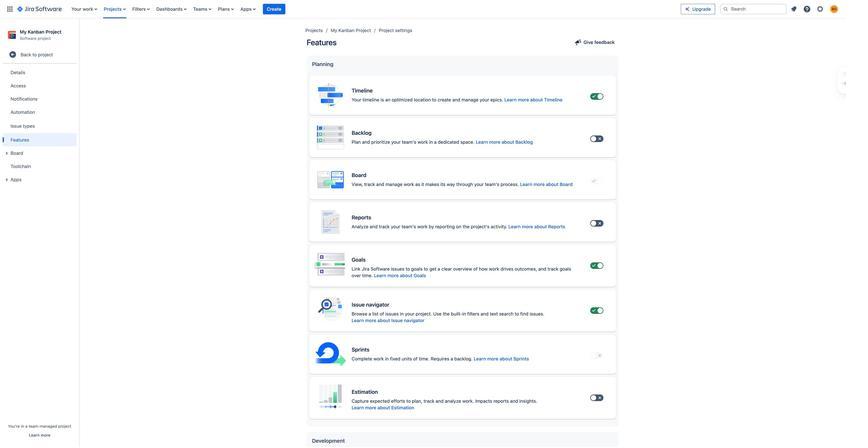Task type: describe. For each thing, give the bounding box(es) containing it.
notifications image
[[790, 5, 798, 13]]

primary element
[[4, 0, 681, 18]]

your profile and settings image
[[831, 5, 839, 13]]

search image
[[724, 6, 729, 12]]

1 horizontal spatial list
[[788, 3, 843, 15]]

group inside sidebar element
[[3, 64, 77, 188]]

Search field
[[721, 4, 787, 14]]



Task type: locate. For each thing, give the bounding box(es) containing it.
list
[[68, 0, 681, 18], [788, 3, 843, 15]]

list item
[[263, 0, 286, 18]]

expand image
[[3, 176, 11, 184]]

0 horizontal spatial list
[[68, 0, 681, 18]]

None search field
[[721, 4, 787, 14]]

help image
[[804, 5, 811, 13]]

settings image
[[817, 5, 825, 13]]

sidebar navigation image
[[72, 26, 87, 40]]

sidebar element
[[0, 19, 79, 447]]

jira software image
[[17, 5, 62, 13], [17, 5, 62, 13]]

banner
[[0, 0, 847, 19]]

appswitcher icon image
[[6, 5, 14, 13]]

expand image
[[3, 150, 11, 157]]

group
[[3, 64, 77, 188]]



Task type: vqa. For each thing, say whether or not it's contained in the screenshot.
first "HEADING" from the bottom of the Sidebar element
no



